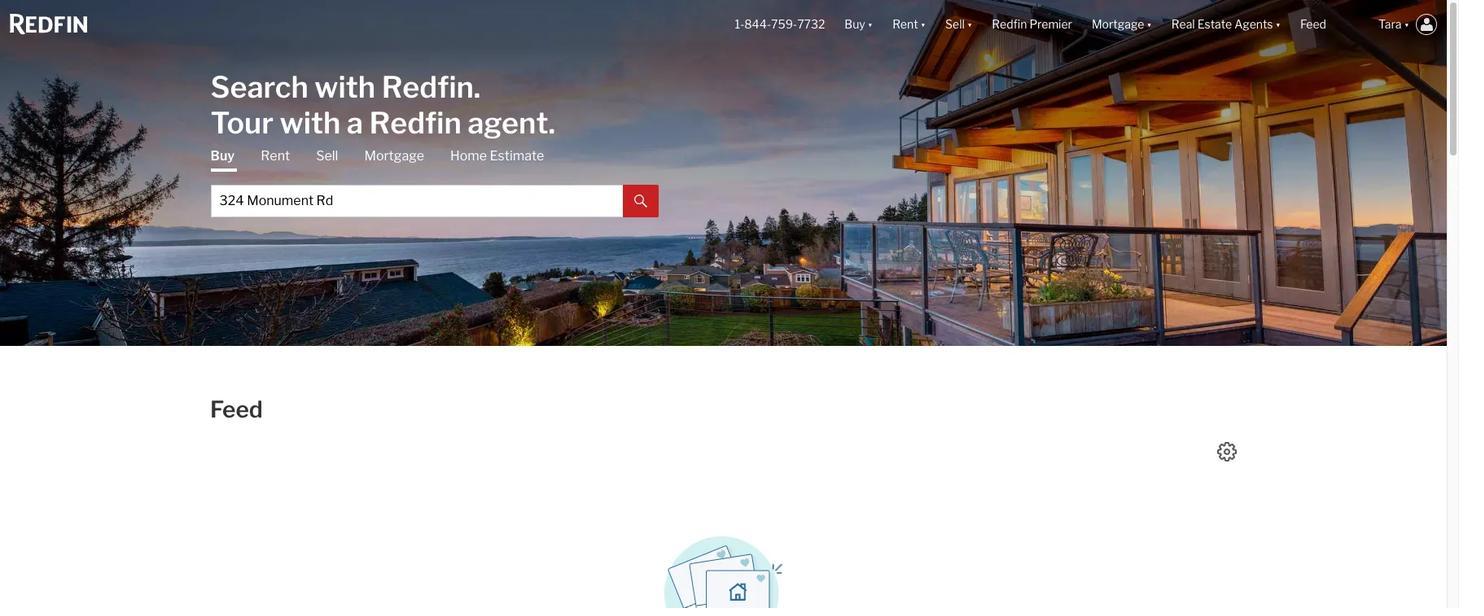 Task type: vqa. For each thing, say whether or not it's contained in the screenshot.
Buy link
yes



Task type: locate. For each thing, give the bounding box(es) containing it.
submit search image
[[634, 195, 647, 208]]

rent down tour
[[261, 148, 290, 163]]

redfin
[[992, 17, 1027, 31], [369, 105, 461, 140]]

sell inside dropdown button
[[945, 17, 965, 31]]

sell for sell
[[316, 148, 338, 163]]

0 vertical spatial mortgage
[[1092, 17, 1144, 31]]

sell ▾ button
[[945, 0, 972, 49]]

5 ▾ from the left
[[1275, 17, 1281, 31]]

sell inside tab list
[[316, 148, 338, 163]]

search with redfin. tour with a redfin agent.
[[210, 69, 555, 140]]

0 horizontal spatial buy
[[210, 148, 235, 163]]

mortgage ▾ button
[[1092, 0, 1152, 49]]

feed
[[1300, 17, 1326, 31], [210, 396, 263, 423]]

▾ left the rent ▾
[[868, 17, 873, 31]]

sell
[[945, 17, 965, 31], [316, 148, 338, 163]]

mortgage for mortgage
[[364, 148, 424, 163]]

sell ▾
[[945, 17, 972, 31]]

tab list containing buy
[[210, 147, 658, 217]]

0 vertical spatial rent
[[892, 17, 918, 31]]

4 ▾ from the left
[[1147, 17, 1152, 31]]

▾ right agents
[[1275, 17, 1281, 31]]

a
[[347, 105, 363, 140]]

▾ inside mortgage ▾ dropdown button
[[1147, 17, 1152, 31]]

▾ left sell ▾
[[921, 17, 926, 31]]

rent
[[892, 17, 918, 31], [261, 148, 290, 163]]

mortgage inside mortgage ▾ dropdown button
[[1092, 17, 1144, 31]]

1 horizontal spatial sell
[[945, 17, 965, 31]]

0 vertical spatial feed
[[1300, 17, 1326, 31]]

1 vertical spatial rent
[[261, 148, 290, 163]]

with
[[315, 69, 375, 105], [280, 105, 341, 140]]

6 ▾ from the left
[[1404, 17, 1409, 31]]

buy for buy ▾
[[845, 17, 865, 31]]

1 horizontal spatial redfin
[[992, 17, 1027, 31]]

▾ inside sell ▾ dropdown button
[[967, 17, 972, 31]]

mortgage link
[[364, 147, 424, 165]]

0 vertical spatial sell
[[945, 17, 965, 31]]

rent ▾ button
[[892, 0, 926, 49]]

759-
[[771, 17, 797, 31]]

▾ inside buy ▾ dropdown button
[[868, 17, 873, 31]]

sell right rent link
[[316, 148, 338, 163]]

0 horizontal spatial rent
[[261, 148, 290, 163]]

1 vertical spatial sell
[[316, 148, 338, 163]]

1-844-759-7732 link
[[735, 17, 825, 31]]

tab list
[[210, 147, 658, 217]]

1 vertical spatial buy
[[210, 148, 235, 163]]

▾ right tara
[[1404, 17, 1409, 31]]

buy
[[845, 17, 865, 31], [210, 148, 235, 163]]

▾ for mortgage ▾
[[1147, 17, 1152, 31]]

3 ▾ from the left
[[967, 17, 972, 31]]

▾ inside rent ▾ dropdown button
[[921, 17, 926, 31]]

rent right buy ▾
[[892, 17, 918, 31]]

buy inside dropdown button
[[845, 17, 865, 31]]

redfin up mortgage link in the top of the page
[[369, 105, 461, 140]]

0 horizontal spatial mortgage
[[364, 148, 424, 163]]

▾ left real
[[1147, 17, 1152, 31]]

▾
[[868, 17, 873, 31], [921, 17, 926, 31], [967, 17, 972, 31], [1147, 17, 1152, 31], [1275, 17, 1281, 31], [1404, 17, 1409, 31]]

mortgage ▾
[[1092, 17, 1152, 31]]

1 vertical spatial feed
[[210, 396, 263, 423]]

0 horizontal spatial redfin
[[369, 105, 461, 140]]

rent for rent
[[261, 148, 290, 163]]

1 vertical spatial mortgage
[[364, 148, 424, 163]]

mortgage
[[1092, 17, 1144, 31], [364, 148, 424, 163]]

mortgage up city, address, school, agent, zip search box
[[364, 148, 424, 163]]

real
[[1171, 17, 1195, 31]]

0 horizontal spatial feed
[[210, 396, 263, 423]]

redfin inside button
[[992, 17, 1027, 31]]

0 vertical spatial buy
[[845, 17, 865, 31]]

1 ▾ from the left
[[868, 17, 873, 31]]

sell right the rent ▾
[[945, 17, 965, 31]]

buy down tour
[[210, 148, 235, 163]]

rent inside dropdown button
[[892, 17, 918, 31]]

1 vertical spatial redfin
[[369, 105, 461, 140]]

0 vertical spatial redfin
[[992, 17, 1027, 31]]

1 horizontal spatial rent
[[892, 17, 918, 31]]

rent ▾
[[892, 17, 926, 31]]

rent ▾ button
[[883, 0, 936, 49]]

▾ right the rent ▾
[[967, 17, 972, 31]]

7732
[[797, 17, 825, 31]]

redfin left "premier"
[[992, 17, 1027, 31]]

mortgage left real
[[1092, 17, 1144, 31]]

redfin premier button
[[982, 0, 1082, 49]]

1 horizontal spatial buy
[[845, 17, 865, 31]]

1 horizontal spatial mortgage
[[1092, 17, 1144, 31]]

2 ▾ from the left
[[921, 17, 926, 31]]

0 horizontal spatial sell
[[316, 148, 338, 163]]

1 horizontal spatial feed
[[1300, 17, 1326, 31]]

tara
[[1378, 17, 1402, 31]]

buy right 7732
[[845, 17, 865, 31]]

redfin inside search with redfin. tour with a redfin agent.
[[369, 105, 461, 140]]



Task type: describe. For each thing, give the bounding box(es) containing it.
tara ▾
[[1378, 17, 1409, 31]]

sell for sell ▾
[[945, 17, 965, 31]]

estate
[[1197, 17, 1232, 31]]

▾ for rent ▾
[[921, 17, 926, 31]]

tour
[[210, 105, 274, 140]]

1-
[[735, 17, 744, 31]]

search
[[210, 69, 308, 105]]

feed button
[[1291, 0, 1369, 49]]

feed inside feed button
[[1300, 17, 1326, 31]]

estimate
[[490, 148, 544, 163]]

agent.
[[468, 105, 555, 140]]

real estate agents ▾
[[1171, 17, 1281, 31]]

home estimate link
[[450, 147, 544, 165]]

rent for rent ▾
[[892, 17, 918, 31]]

buy for buy
[[210, 148, 235, 163]]

mortgage for mortgage ▾
[[1092, 17, 1144, 31]]

City, Address, School, Agent, ZIP search field
[[210, 184, 622, 217]]

mortgage ▾ button
[[1082, 0, 1162, 49]]

premier
[[1029, 17, 1072, 31]]

redfin.
[[382, 69, 481, 105]]

▾ inside real estate agents ▾ link
[[1275, 17, 1281, 31]]

▾ for tara ▾
[[1404, 17, 1409, 31]]

home
[[450, 148, 487, 163]]

sell ▾ button
[[936, 0, 982, 49]]

buy ▾
[[845, 17, 873, 31]]

rent link
[[261, 147, 290, 165]]

sell link
[[316, 147, 338, 165]]

buy ▾ button
[[845, 0, 873, 49]]

buy link
[[210, 147, 235, 171]]

▾ for buy ▾
[[868, 17, 873, 31]]

▾ for sell ▾
[[967, 17, 972, 31]]

1-844-759-7732
[[735, 17, 825, 31]]

agents
[[1234, 17, 1273, 31]]

real estate agents ▾ link
[[1171, 0, 1281, 49]]

real estate agents ▾ button
[[1162, 0, 1291, 49]]

redfin premier
[[992, 17, 1072, 31]]

home estimate
[[450, 148, 544, 163]]

buy ▾ button
[[835, 0, 883, 49]]

844-
[[744, 17, 771, 31]]



